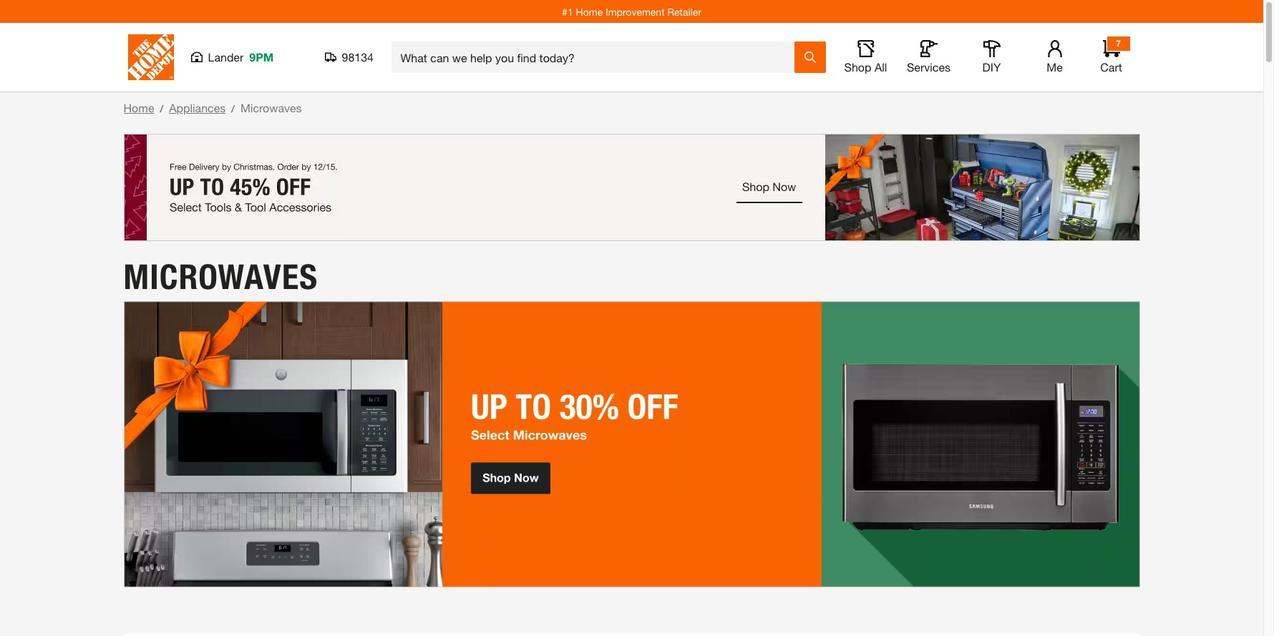 Task type: locate. For each thing, give the bounding box(es) containing it.
98134 button
[[325, 50, 374, 64]]

cart
[[1101, 60, 1123, 74]]

up to 30% off  select microwaves image
[[124, 301, 1140, 588]]

/ right appliances
[[232, 102, 235, 115]]

0 horizontal spatial /
[[160, 102, 163, 115]]

2 / from the left
[[232, 102, 235, 115]]

retailer
[[668, 5, 702, 18]]

shop all
[[845, 60, 888, 74]]

me
[[1047, 60, 1063, 74]]

home down the home depot logo
[[124, 101, 154, 115]]

appliances link
[[169, 101, 226, 115]]

#1 home improvement retailer
[[562, 5, 702, 18]]

/ right home link
[[160, 102, 163, 115]]

1 vertical spatial home
[[124, 101, 154, 115]]

home
[[576, 5, 603, 18], [124, 101, 154, 115]]

appliances
[[169, 101, 226, 115]]

#1
[[562, 5, 573, 18]]

1 horizontal spatial /
[[232, 102, 235, 115]]

shop all button
[[843, 40, 889, 74]]

shop
[[845, 60, 872, 74]]

microwaves
[[241, 101, 302, 115], [124, 256, 318, 298]]

home right '#1'
[[576, 5, 603, 18]]

diy button
[[969, 40, 1015, 74]]

/
[[160, 102, 163, 115], [232, 102, 235, 115]]

sponsored banner image
[[124, 134, 1140, 241]]

0 vertical spatial home
[[576, 5, 603, 18]]

diy
[[983, 60, 1001, 74]]

7
[[1117, 38, 1121, 49]]

services button
[[906, 40, 952, 74]]



Task type: describe. For each thing, give the bounding box(es) containing it.
the home depot logo image
[[128, 34, 174, 80]]

0 horizontal spatial home
[[124, 101, 154, 115]]

1 vertical spatial microwaves
[[124, 256, 318, 298]]

services
[[907, 60, 951, 74]]

me button
[[1032, 40, 1078, 74]]

What can we help you find today? search field
[[401, 42, 794, 72]]

9pm
[[249, 50, 274, 64]]

improvement
[[606, 5, 665, 18]]

1 / from the left
[[160, 102, 163, 115]]

0 vertical spatial microwaves
[[241, 101, 302, 115]]

home link
[[124, 101, 154, 115]]

lander
[[208, 50, 244, 64]]

all
[[875, 60, 888, 74]]

lander 9pm
[[208, 50, 274, 64]]

98134
[[342, 50, 374, 64]]

home / appliances / microwaves
[[124, 101, 302, 115]]

cart 7
[[1101, 38, 1123, 74]]

1 horizontal spatial home
[[576, 5, 603, 18]]



Task type: vqa. For each thing, say whether or not it's contained in the screenshot.
medium hexagonal gold modern accent mirror (26 in. h x 27 in. w) image
no



